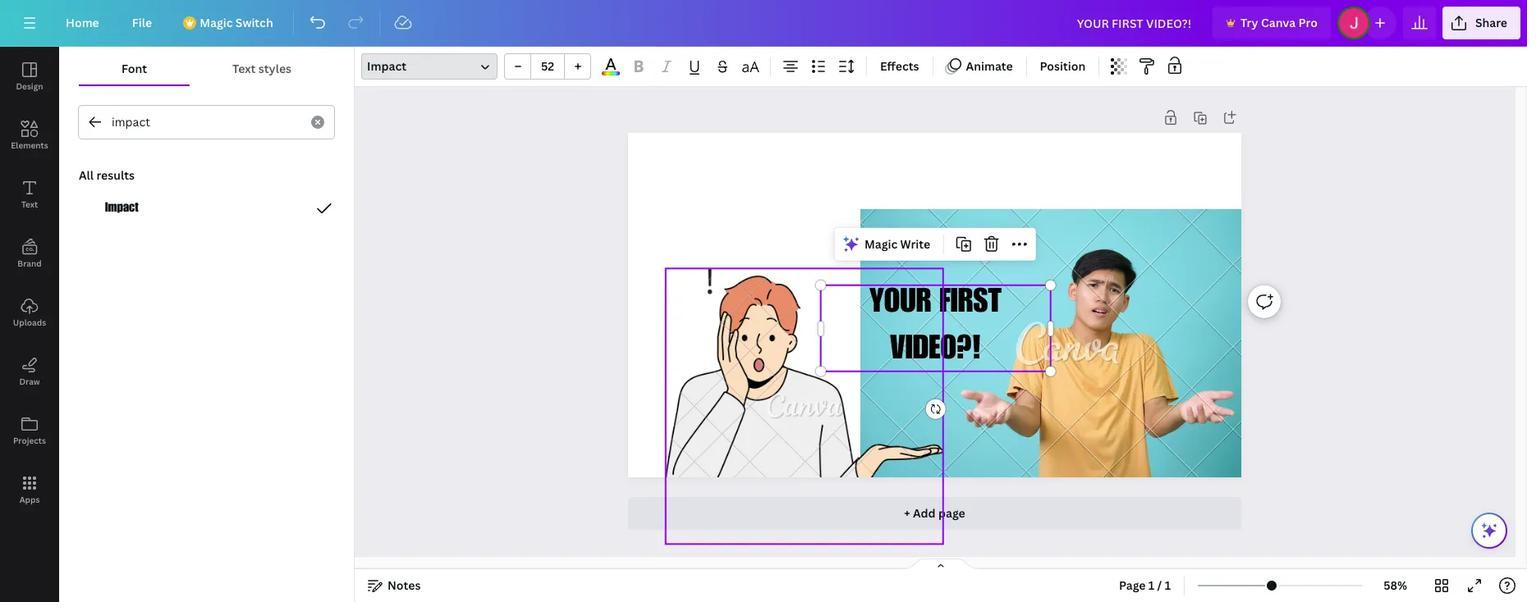 Task type: vqa. For each thing, say whether or not it's contained in the screenshot.
Impact image
yes



Task type: describe. For each thing, give the bounding box(es) containing it.
file button
[[119, 7, 165, 39]]

pro
[[1299, 15, 1318, 30]]

uploads
[[13, 317, 46, 329]]

1 1 from the left
[[1149, 578, 1155, 594]]

draw
[[19, 376, 40, 388]]

side panel tab list
[[0, 47, 59, 520]]

text button
[[0, 165, 59, 224]]

magic switch button
[[172, 7, 286, 39]]

brand
[[17, 258, 42, 269]]

try
[[1241, 15, 1259, 30]]

page
[[1120, 578, 1146, 594]]

try canva pro
[[1241, 15, 1318, 30]]

try canva pro button
[[1213, 7, 1332, 39]]

canva assistant image
[[1480, 522, 1500, 541]]

add
[[913, 506, 936, 522]]

text for text
[[21, 199, 38, 210]]

write
[[901, 236, 931, 252]]

position button
[[1034, 53, 1093, 80]]

text for text styles
[[233, 61, 256, 76]]

58%
[[1384, 578, 1408, 594]]

color range image
[[602, 72, 620, 76]]

uploads button
[[0, 283, 59, 343]]

Design title text field
[[1064, 7, 1207, 39]]

magic switch
[[200, 15, 273, 30]]

Try "Calligraphy" or "Open Sans" search field
[[112, 107, 301, 138]]

text styles button
[[190, 53, 334, 85]]

apps button
[[0, 461, 59, 520]]

2 1 from the left
[[1165, 578, 1172, 594]]

home
[[66, 15, 99, 30]]

elements button
[[0, 106, 59, 165]]

design
[[16, 81, 43, 92]]

notes button
[[361, 573, 428, 600]]

– – number field
[[536, 58, 559, 74]]

first
[[940, 289, 1002, 322]]

file
[[132, 15, 152, 30]]

switch
[[236, 15, 273, 30]]

magic write
[[865, 236, 931, 252]]

position
[[1040, 58, 1086, 74]]

impact image
[[105, 199, 140, 219]]

+ add page button
[[629, 498, 1242, 531]]

your first video?!
[[870, 289, 1002, 369]]

magic for magic switch
[[200, 15, 233, 30]]



Task type: locate. For each thing, give the bounding box(es) containing it.
effects button
[[874, 53, 926, 80]]

home link
[[53, 7, 112, 39]]

styles
[[259, 61, 292, 76]]

0 horizontal spatial 1
[[1149, 578, 1155, 594]]

all
[[79, 168, 94, 183]]

elements
[[11, 140, 48, 151]]

/
[[1158, 578, 1163, 594]]

page
[[939, 506, 966, 522]]

effects
[[881, 58, 920, 74]]

1 left /
[[1149, 578, 1155, 594]]

group
[[504, 53, 591, 80]]

impact button
[[361, 53, 498, 80]]

1 vertical spatial magic
[[865, 236, 898, 252]]

1 horizontal spatial magic
[[865, 236, 898, 252]]

+ add page
[[905, 506, 966, 522]]

1
[[1149, 578, 1155, 594], [1165, 578, 1172, 594]]

1 horizontal spatial text
[[233, 61, 256, 76]]

0 vertical spatial magic
[[200, 15, 233, 30]]

canva
[[1262, 15, 1296, 30]]

projects button
[[0, 402, 59, 461]]

magic left switch
[[200, 15, 233, 30]]

magic inside button
[[200, 15, 233, 30]]

0 horizontal spatial text
[[21, 199, 38, 210]]

0 horizontal spatial magic
[[200, 15, 233, 30]]

magic write button
[[839, 231, 937, 258]]

text left the styles
[[233, 61, 256, 76]]

58% button
[[1369, 573, 1423, 600]]

magic
[[200, 15, 233, 30], [865, 236, 898, 252]]

impact
[[367, 58, 407, 74]]

show pages image
[[902, 559, 981, 572]]

share button
[[1443, 7, 1521, 39]]

animate button
[[940, 53, 1020, 80]]

notes
[[388, 578, 421, 594]]

your
[[870, 289, 932, 322]]

magic inside 'button'
[[865, 236, 898, 252]]

animate
[[966, 58, 1013, 74]]

text
[[233, 61, 256, 76], [21, 199, 38, 210]]

magic for magic write
[[865, 236, 898, 252]]

design button
[[0, 47, 59, 106]]

main menu bar
[[0, 0, 1528, 47]]

0 vertical spatial text
[[233, 61, 256, 76]]

share
[[1476, 15, 1508, 30]]

all results
[[79, 168, 135, 183]]

1 horizontal spatial 1
[[1165, 578, 1172, 594]]

1 vertical spatial text
[[21, 199, 38, 210]]

results
[[96, 168, 135, 183]]

page 1 / 1
[[1120, 578, 1172, 594]]

font button
[[79, 53, 190, 85]]

text inside side panel 'tab list'
[[21, 199, 38, 210]]

apps
[[19, 495, 40, 506]]

1 right /
[[1165, 578, 1172, 594]]

brand button
[[0, 224, 59, 283]]

+
[[905, 506, 911, 522]]

magic left the write
[[865, 236, 898, 252]]

video?!
[[891, 335, 982, 369]]

projects
[[13, 435, 46, 447]]

draw button
[[0, 343, 59, 402]]

text up brand button at the top of the page
[[21, 199, 38, 210]]

font
[[122, 61, 147, 76]]

text styles
[[233, 61, 292, 76]]



